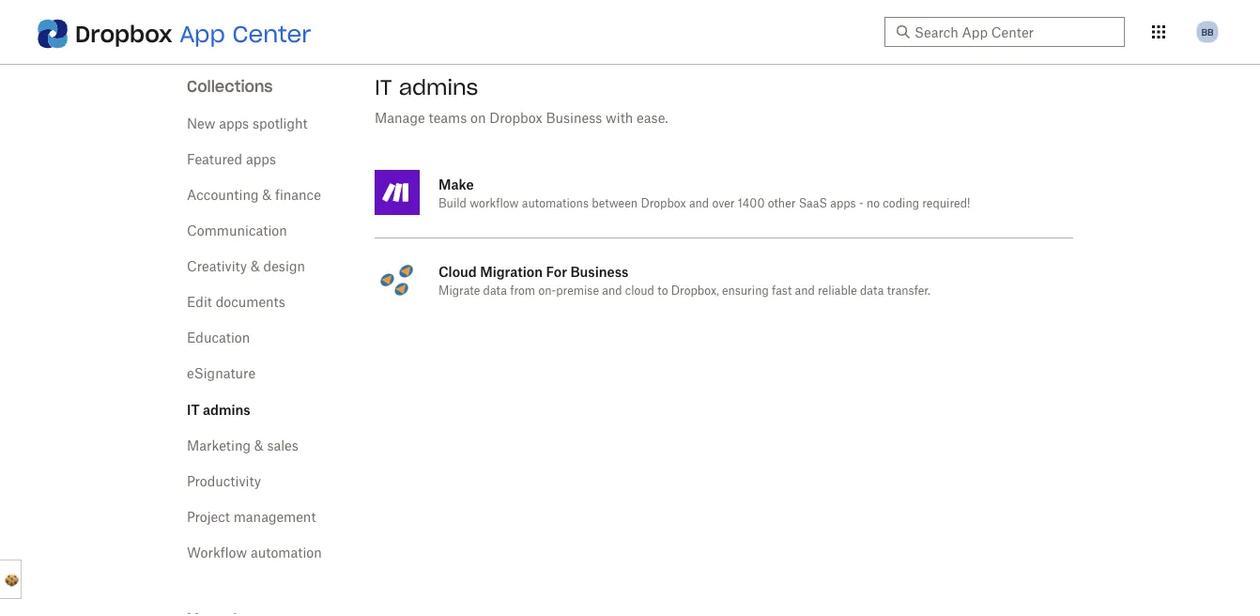 Task type: vqa. For each thing, say whether or not it's contained in the screenshot.
"list"
no



Task type: describe. For each thing, give the bounding box(es) containing it.
on-
[[539, 286, 556, 297]]

education link
[[187, 332, 250, 345]]

automations
[[522, 198, 589, 210]]

marketing & sales link
[[187, 440, 299, 453]]

accounting
[[187, 189, 259, 202]]

from
[[510, 286, 536, 297]]

0 horizontal spatial dropbox
[[75, 19, 173, 48]]

fast
[[772, 286, 792, 297]]

apps for featured
[[246, 153, 276, 166]]

new apps spotlight link
[[187, 117, 308, 131]]

0 vertical spatial it
[[375, 74, 392, 101]]

center
[[232, 19, 311, 48]]

workflow automation
[[187, 547, 322, 560]]

0 horizontal spatial it admins
[[187, 402, 251, 418]]

accounting & finance link
[[187, 189, 321, 202]]

featured apps
[[187, 153, 276, 166]]

reliable
[[818, 286, 858, 297]]

build
[[439, 198, 467, 210]]

teams
[[429, 112, 467, 125]]

coding
[[883, 198, 920, 210]]

make build workflow automations between dropbox and over 1400 other saas apps - no coding required!
[[439, 176, 971, 210]]

education
[[187, 332, 250, 345]]

0 horizontal spatial and
[[602, 286, 622, 297]]

premise
[[556, 286, 599, 297]]

migrate
[[439, 286, 480, 297]]

collections
[[187, 77, 273, 96]]

documents
[[216, 296, 285, 309]]

edit documents link
[[187, 296, 285, 309]]

saas
[[799, 198, 828, 210]]

management
[[234, 511, 316, 524]]

& for sales
[[254, 440, 264, 453]]

apps inside make build workflow automations between dropbox and over 1400 other saas apps - no coding required!
[[831, 198, 857, 210]]

dropbox inside make build workflow automations between dropbox and over 1400 other saas apps - no coding required!
[[641, 198, 686, 210]]

between
[[592, 198, 638, 210]]

migration
[[480, 264, 543, 279]]

business inside cloud migration for business migrate data from on-premise and cloud to dropbox, ensuring fast and reliable data transfer.
[[571, 264, 629, 279]]

marketing & sales
[[187, 440, 299, 453]]

2 data from the left
[[861, 286, 884, 297]]

design
[[264, 260, 305, 273]]

0 horizontal spatial admins
[[203, 402, 251, 418]]

creativity & design link
[[187, 260, 305, 273]]

cloud migration for business migrate data from on-premise and cloud to dropbox, ensuring fast and reliable data transfer.
[[439, 264, 931, 297]]

for
[[546, 264, 567, 279]]

ensuring
[[722, 286, 769, 297]]

bb button
[[1193, 17, 1223, 47]]

finance
[[275, 189, 321, 202]]

to
[[658, 286, 668, 297]]

0 vertical spatial business
[[546, 112, 603, 125]]

creativity
[[187, 260, 247, 273]]

accounting & finance
[[187, 189, 321, 202]]

featured
[[187, 153, 243, 166]]



Task type: locate. For each thing, give the bounding box(es) containing it.
communication link
[[187, 225, 287, 238]]

over
[[713, 198, 735, 210]]

apps for new
[[219, 117, 249, 131]]

2 vertical spatial apps
[[831, 198, 857, 210]]

esignature link
[[187, 367, 256, 380]]

1 vertical spatial apps
[[246, 153, 276, 166]]

data down the "migration"
[[483, 286, 507, 297]]

1 horizontal spatial it admins
[[375, 74, 479, 101]]

and left the cloud
[[602, 286, 622, 297]]

apps right new
[[219, 117, 249, 131]]

dropbox app center
[[75, 19, 311, 48]]

admins up teams
[[399, 74, 479, 101]]

admins
[[399, 74, 479, 101], [203, 402, 251, 418]]

1 vertical spatial it
[[187, 402, 200, 418]]

edit
[[187, 296, 212, 309]]

2 horizontal spatial dropbox
[[641, 198, 686, 210]]

new apps spotlight
[[187, 117, 308, 131]]

marketing
[[187, 440, 251, 453]]

2 vertical spatial &
[[254, 440, 264, 453]]

& left sales
[[254, 440, 264, 453]]

communication
[[187, 225, 287, 238]]

0 horizontal spatial data
[[483, 286, 507, 297]]

workflow
[[470, 198, 519, 210]]

&
[[262, 189, 272, 202], [251, 260, 260, 273], [254, 440, 264, 453]]

required!
[[923, 198, 971, 210]]

workflow
[[187, 547, 247, 560]]

2 vertical spatial dropbox
[[641, 198, 686, 210]]

0 vertical spatial admins
[[399, 74, 479, 101]]

it admins down esignature at bottom left
[[187, 402, 251, 418]]

workflow automation link
[[187, 547, 322, 560]]

Search App Center text field
[[915, 22, 1114, 42]]

0 vertical spatial it admins
[[375, 74, 479, 101]]

and right fast
[[795, 286, 815, 297]]

1 vertical spatial it admins
[[187, 402, 251, 418]]

& left the 'finance'
[[262, 189, 272, 202]]

cloud
[[439, 264, 477, 279]]

creativity & design
[[187, 260, 305, 273]]

1 horizontal spatial data
[[861, 286, 884, 297]]

and left 'over'
[[689, 198, 709, 210]]

manage teams on dropbox business with ease.
[[375, 112, 669, 125]]

apps left -
[[831, 198, 857, 210]]

bb
[[1202, 26, 1214, 38]]

sales
[[267, 440, 299, 453]]

0 vertical spatial dropbox
[[75, 19, 173, 48]]

apps
[[219, 117, 249, 131], [246, 153, 276, 166], [831, 198, 857, 210]]

-
[[860, 198, 864, 210]]

spotlight
[[253, 117, 308, 131]]

2 horizontal spatial and
[[795, 286, 815, 297]]

transfer.
[[888, 286, 931, 297]]

it admins link
[[187, 402, 251, 418]]

dropbox
[[75, 19, 173, 48], [490, 112, 543, 125], [641, 198, 686, 210]]

1400
[[738, 198, 765, 210]]

dropbox left app at the left of the page
[[75, 19, 173, 48]]

automation
[[251, 547, 322, 560]]

data right reliable
[[861, 286, 884, 297]]

other
[[768, 198, 796, 210]]

& for finance
[[262, 189, 272, 202]]

1 vertical spatial business
[[571, 264, 629, 279]]

dropbox right on
[[490, 112, 543, 125]]

1 horizontal spatial admins
[[399, 74, 479, 101]]

and
[[689, 198, 709, 210], [602, 286, 622, 297], [795, 286, 815, 297]]

cloud
[[626, 286, 655, 297]]

& left design
[[251, 260, 260, 273]]

0 vertical spatial apps
[[219, 117, 249, 131]]

business up "premise"
[[571, 264, 629, 279]]

business left with
[[546, 112, 603, 125]]

0 horizontal spatial it
[[187, 402, 200, 418]]

dropbox,
[[672, 286, 719, 297]]

& for design
[[251, 260, 260, 273]]

business
[[546, 112, 603, 125], [571, 264, 629, 279]]

1 vertical spatial &
[[251, 260, 260, 273]]

dropbox right between
[[641, 198, 686, 210]]

apps up accounting & finance link
[[246, 153, 276, 166]]

productivity link
[[187, 475, 261, 489]]

1 vertical spatial admins
[[203, 402, 251, 418]]

esignature
[[187, 367, 256, 380]]

admins down esignature at bottom left
[[203, 402, 251, 418]]

1 horizontal spatial dropbox
[[490, 112, 543, 125]]

no
[[867, 198, 880, 210]]

0 vertical spatial &
[[262, 189, 272, 202]]

and inside make build workflow automations between dropbox and over 1400 other saas apps - no coding required!
[[689, 198, 709, 210]]

featured apps link
[[187, 153, 276, 166]]

1 data from the left
[[483, 286, 507, 297]]

it up the manage
[[375, 74, 392, 101]]

1 horizontal spatial it
[[375, 74, 392, 101]]

it admins up teams
[[375, 74, 479, 101]]

manage
[[375, 112, 425, 125]]

edit documents
[[187, 296, 285, 309]]

1 horizontal spatial and
[[689, 198, 709, 210]]

project
[[187, 511, 230, 524]]

make
[[439, 176, 474, 192]]

data
[[483, 286, 507, 297], [861, 286, 884, 297]]

with
[[606, 112, 633, 125]]

app
[[180, 19, 225, 48]]

project management link
[[187, 511, 316, 524]]

ease.
[[637, 112, 669, 125]]

it
[[375, 74, 392, 101], [187, 402, 200, 418]]

productivity
[[187, 475, 261, 489]]

project management
[[187, 511, 316, 524]]

on
[[471, 112, 486, 125]]

it up marketing
[[187, 402, 200, 418]]

new
[[187, 117, 216, 131]]

1 vertical spatial dropbox
[[490, 112, 543, 125]]

it admins
[[375, 74, 479, 101], [187, 402, 251, 418]]



